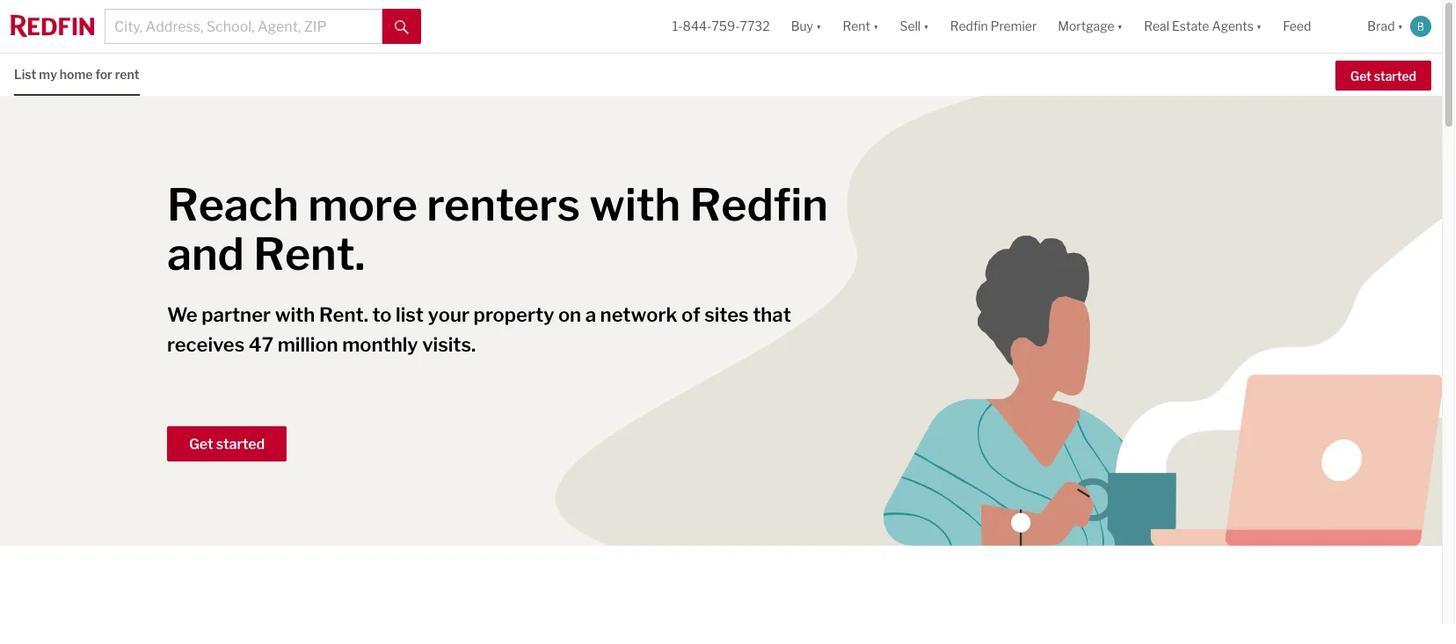 Task type: locate. For each thing, give the bounding box(es) containing it.
2 ▾ from the left
[[873, 19, 879, 34]]

renters
[[427, 179, 580, 231]]

receives
[[167, 333, 245, 356]]

that
[[753, 303, 791, 326]]

0 vertical spatial get started
[[1351, 68, 1417, 83]]

get
[[1351, 68, 1372, 83], [189, 436, 213, 453]]

premier
[[991, 19, 1037, 34]]

0 horizontal spatial get
[[189, 436, 213, 453]]

▾ for sell ▾
[[924, 19, 929, 34]]

get started inside lady drinking coffee next to her laptop image
[[189, 436, 265, 453]]

brad
[[1368, 19, 1395, 34]]

buy ▾ button
[[781, 0, 832, 53]]

lady drinking coffee next to her laptop image
[[0, 96, 1442, 546]]

redfin premier button
[[940, 0, 1048, 53]]

1 horizontal spatial with
[[589, 179, 681, 231]]

sell ▾ button
[[889, 0, 940, 53]]

47
[[249, 333, 274, 356]]

your
[[428, 303, 470, 326]]

1-
[[673, 19, 683, 34]]

get started button
[[1336, 60, 1432, 90], [167, 427, 287, 462]]

▾ right rent
[[873, 19, 879, 34]]

1 vertical spatial rent.
[[319, 303, 368, 326]]

monthly
[[342, 333, 418, 356]]

rent.
[[253, 228, 365, 281], [319, 303, 368, 326]]

1 vertical spatial get
[[189, 436, 213, 453]]

with
[[589, 179, 681, 231], [275, 303, 315, 326]]

rent ▾
[[843, 19, 879, 34]]

6 ▾ from the left
[[1398, 19, 1404, 34]]

4 ▾ from the left
[[1117, 19, 1123, 34]]

my
[[39, 67, 57, 82]]

list
[[14, 67, 36, 82]]

list my home for rent link
[[14, 54, 139, 94]]

sell ▾
[[900, 19, 929, 34]]

0 vertical spatial rent.
[[253, 228, 365, 281]]

0 horizontal spatial get started button
[[167, 427, 287, 462]]

real
[[1144, 19, 1170, 34]]

▾ right buy
[[816, 19, 822, 34]]

844-
[[683, 19, 712, 34]]

1 ▾ from the left
[[816, 19, 822, 34]]

1 horizontal spatial get started button
[[1336, 60, 1432, 90]]

user photo image
[[1411, 16, 1432, 37]]

0 vertical spatial started
[[1374, 68, 1417, 83]]

list
[[396, 303, 424, 326]]

real estate agents ▾ button
[[1134, 0, 1273, 53]]

sell ▾ button
[[900, 0, 929, 53]]

1 horizontal spatial started
[[1374, 68, 1417, 83]]

5 ▾ from the left
[[1257, 19, 1262, 34]]

sell
[[900, 19, 921, 34]]

1 horizontal spatial get
[[1351, 68, 1372, 83]]

home
[[60, 67, 93, 82]]

0 vertical spatial with
[[589, 179, 681, 231]]

1 vertical spatial started
[[216, 436, 265, 453]]

0 horizontal spatial started
[[216, 436, 265, 453]]

started inside lady drinking coffee next to her laptop image
[[216, 436, 265, 453]]

more
[[308, 179, 418, 231]]

rent. inside we partner with rent. to list your property on a network of sites that receives 47 million monthly visits.
[[319, 303, 368, 326]]

0 horizontal spatial redfin
[[690, 179, 828, 231]]

get started for get started button inside lady drinking coffee next to her laptop image
[[189, 436, 265, 453]]

we
[[167, 303, 198, 326]]

rent ▾ button
[[843, 0, 879, 53]]

▾ right brad
[[1398, 19, 1404, 34]]

▾
[[816, 19, 822, 34], [873, 19, 879, 34], [924, 19, 929, 34], [1117, 19, 1123, 34], [1257, 19, 1262, 34], [1398, 19, 1404, 34]]

and
[[167, 228, 244, 281]]

million
[[278, 333, 338, 356]]

feed button
[[1273, 0, 1357, 53]]

1 vertical spatial redfin
[[690, 179, 828, 231]]

brad ▾
[[1368, 19, 1404, 34]]

estate
[[1172, 19, 1210, 34]]

buy ▾
[[791, 19, 822, 34]]

on
[[558, 303, 581, 326]]

mortgage ▾
[[1058, 19, 1123, 34]]

buy ▾ button
[[791, 0, 822, 53]]

1 vertical spatial get started
[[189, 436, 265, 453]]

1-844-759-7732 link
[[673, 19, 770, 34]]

0 horizontal spatial get started
[[189, 436, 265, 453]]

redfin
[[950, 19, 988, 34], [690, 179, 828, 231]]

0 vertical spatial get started button
[[1336, 60, 1432, 90]]

list my home for rent
[[14, 67, 139, 82]]

▾ right sell
[[924, 19, 929, 34]]

0 vertical spatial redfin
[[950, 19, 988, 34]]

▾ for rent ▾
[[873, 19, 879, 34]]

1 horizontal spatial get started
[[1351, 68, 1417, 83]]

1 vertical spatial get started button
[[167, 427, 287, 462]]

buy
[[791, 19, 813, 34]]

get started
[[1351, 68, 1417, 83], [189, 436, 265, 453]]

▾ right the "agents"
[[1257, 19, 1262, 34]]

to
[[372, 303, 392, 326]]

▾ right 'mortgage'
[[1117, 19, 1123, 34]]

759-
[[712, 19, 740, 34]]

rent
[[115, 67, 139, 82]]

3 ▾ from the left
[[924, 19, 929, 34]]

0 horizontal spatial with
[[275, 303, 315, 326]]

1 horizontal spatial redfin
[[950, 19, 988, 34]]

1 vertical spatial with
[[275, 303, 315, 326]]

rent. inside reach more renters with redfin and rent.
[[253, 228, 365, 281]]

started
[[1374, 68, 1417, 83], [216, 436, 265, 453]]



Task type: describe. For each thing, give the bounding box(es) containing it.
get inside lady drinking coffee next to her laptop image
[[189, 436, 213, 453]]

mortgage ▾ button
[[1058, 0, 1123, 53]]

reach more renters with redfin and rent.
[[167, 179, 828, 281]]

network
[[600, 303, 678, 326]]

started for get started button inside lady drinking coffee next to her laptop image
[[216, 436, 265, 453]]

property
[[474, 303, 554, 326]]

started for the rightmost get started button
[[1374, 68, 1417, 83]]

visits.
[[422, 333, 476, 356]]

get started button inside lady drinking coffee next to her laptop image
[[167, 427, 287, 462]]

7732
[[740, 19, 770, 34]]

rent
[[843, 19, 871, 34]]

▾ for buy ▾
[[816, 19, 822, 34]]

agents
[[1212, 19, 1254, 34]]

real estate agents ▾
[[1144, 19, 1262, 34]]

redfin inside reach more renters with redfin and rent.
[[690, 179, 828, 231]]

for
[[95, 67, 112, 82]]

a
[[585, 303, 596, 326]]

partner
[[202, 303, 271, 326]]

get started for the rightmost get started button
[[1351, 68, 1417, 83]]

real estate agents ▾ link
[[1144, 0, 1262, 53]]

of
[[682, 303, 701, 326]]

reach
[[167, 179, 299, 231]]

sites
[[705, 303, 749, 326]]

submit search image
[[395, 20, 409, 34]]

we partner with rent. to list your property on a network of sites that receives 47 million monthly visits.
[[167, 303, 791, 356]]

redfin premier
[[950, 19, 1037, 34]]

mortgage ▾ button
[[1048, 0, 1134, 53]]

redfin inside button
[[950, 19, 988, 34]]

rent ▾ button
[[832, 0, 889, 53]]

City, Address, School, Agent, ZIP search field
[[105, 9, 383, 44]]

1-844-759-7732
[[673, 19, 770, 34]]

▾ for mortgage ▾
[[1117, 19, 1123, 34]]

with inside we partner with rent. to list your property on a network of sites that receives 47 million monthly visits.
[[275, 303, 315, 326]]

with inside reach more renters with redfin and rent.
[[589, 179, 681, 231]]

mortgage
[[1058, 19, 1115, 34]]

feed
[[1283, 19, 1311, 34]]

▾ for brad ▾
[[1398, 19, 1404, 34]]

0 vertical spatial get
[[1351, 68, 1372, 83]]



Task type: vqa. For each thing, say whether or not it's contained in the screenshot.
Redfin to the top
yes



